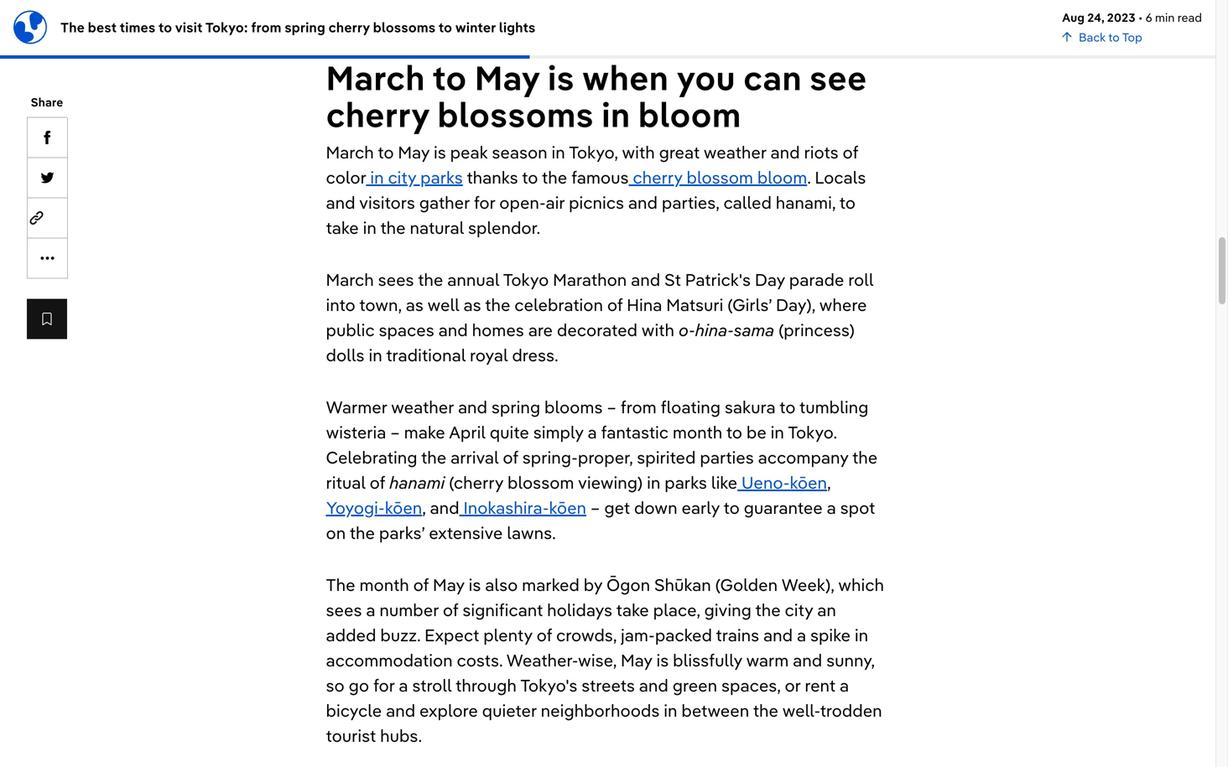 Task type: describe. For each thing, give the bounding box(es) containing it.
•
[[1138, 10, 1143, 25]]

may inside march to may is when you can see cherry blossoms in bloom
[[475, 56, 540, 99]]

back to top
[[1079, 30, 1142, 45]]

costs.
[[457, 650, 503, 671]]

hina
[[627, 294, 662, 316]]

extensive
[[429, 522, 503, 544]]

back to top button
[[1062, 26, 1142, 45]]

warm
[[746, 650, 789, 671]]

(girls'
[[728, 294, 772, 316]]

be
[[746, 422, 767, 443]]

0 horizontal spatial kōen
[[385, 497, 422, 519]]

o-
[[679, 319, 695, 341]]

march for march to may is peak season in tokyo, with great weather and riots of color
[[326, 141, 374, 163]]

added
[[326, 625, 376, 646]]

a left stroll
[[399, 675, 408, 696]]

1 horizontal spatial kōen
[[549, 497, 586, 519]]

an
[[817, 599, 836, 621]]

town,
[[359, 294, 402, 316]]

dress.
[[512, 344, 558, 366]]

of up number
[[413, 574, 429, 596]]

crowds,
[[556, 625, 617, 646]]

the month of may is also marked by ōgon shūkan (golden week), which sees a number of significant holidays take place, giving the city an added buzz. expect plenty of crowds, jam-packed trains and a spike in accommodation costs. weather-wise, may is blissfully warm and sunny, so go for a stroll through tokyo's streets and green spaces, or rent a bicycle and explore quieter neighborhoods in between the well-trodden tourist hubs.
[[326, 574, 884, 747]]

tokyo's
[[520, 675, 577, 696]]

go
[[349, 675, 369, 696]]

of inside march to may is peak season in tokyo, with great weather and riots of color
[[843, 141, 858, 163]]

link to homepage image
[[13, 11, 47, 44]]

may inside march to may is peak season in tokyo, with great weather and riots of color
[[398, 141, 430, 163]]

significant
[[462, 599, 543, 621]]

dolls
[[326, 344, 365, 366]]

accommodation
[[326, 650, 453, 671]]

you
[[676, 56, 735, 99]]

spring-
[[522, 447, 578, 468]]

trodden
[[820, 700, 882, 722]]

to up 'tokyo.' at the right
[[779, 396, 796, 418]]

ōgon
[[606, 574, 650, 596]]

march for march sees the annual tokyo marathon and st patrick's day parade roll into town, as well as the celebration of hina matsuri (girls' day), where public spaces and homes are decorated with
[[326, 269, 374, 290]]

cherry blossom bloom link
[[629, 167, 807, 188]]

tumbling
[[799, 396, 869, 418]]

and down well in the left top of the page
[[438, 319, 468, 341]]

inokashira-
[[463, 497, 549, 519]]

the for the month of may is also marked by ōgon shūkan (golden week), which sees a number of significant holidays take place, giving the city an added buzz. expect plenty of crowds, jam-packed trains and a spike in accommodation costs. weather-wise, may is blissfully warm and sunny, so go for a stroll through tokyo's streets and green spaces, or rent a bicycle and explore quieter neighborhoods in between the well-trodden tourist hubs.
[[326, 574, 355, 596]]

hanami,
[[776, 192, 836, 213]]

is down packed
[[656, 650, 669, 671]]

thanks
[[467, 167, 518, 188]]

great
[[659, 141, 700, 163]]

the inside . locals and visitors gather for open-air picnics and parties, called hanami, to take in the natural splendor.
[[380, 217, 406, 238]]

tokyo,
[[569, 141, 618, 163]]

arrival
[[451, 447, 499, 468]]

tokyo
[[503, 269, 549, 290]]

like
[[711, 472, 737, 493]]

to inside back to top button
[[1108, 30, 1120, 45]]

march sees the annual tokyo marathon and st patrick's day parade roll into town, as well as the celebration of hina matsuri (girls' day), where public spaces and homes are decorated with
[[326, 269, 874, 341]]

celebrating
[[326, 447, 417, 468]]

giving
[[704, 599, 752, 621]]

traditional
[[386, 344, 466, 366]]

is left also
[[469, 574, 481, 596]]

royal
[[470, 344, 508, 366]]

number
[[379, 599, 439, 621]]

weather-
[[506, 650, 578, 671]]

make
[[404, 422, 445, 443]]

season
[[492, 141, 548, 163]]

in down green on the bottom right of page
[[664, 700, 677, 722]]

sees inside "march sees the annual tokyo marathon and st patrick's day parade roll into town, as well as the celebration of hina matsuri (girls' day), where public spaces and homes are decorated with"
[[378, 269, 414, 290]]

city inside the month of may is also marked by ōgon shūkan (golden week), which sees a number of significant holidays take place, giving the city an added buzz. expect plenty of crowds, jam-packed trains and a spike in accommodation costs. weather-wise, may is blissfully warm and sunny, so go for a stroll through tokyo's streets and green spaces, or rent a bicycle and explore quieter neighborhoods in between the well-trodden tourist hubs.
[[785, 599, 813, 621]]

and down color
[[326, 192, 355, 213]]

warmer weather and spring blooms – from floating sakura to tumbling wisteria – make april quite simply a fantastic month to be in tokyo. celebrating the arrival of spring-proper, spirited parties accompany the ritual of
[[326, 396, 878, 493]]

so
[[326, 675, 345, 696]]

st
[[664, 269, 681, 290]]

quite
[[490, 422, 529, 443]]

viewing)
[[578, 472, 643, 493]]

weather inside march to may is peak season in tokyo, with great weather and riots of color
[[704, 141, 766, 163]]

fantastic
[[601, 422, 669, 443]]

roll
[[848, 269, 874, 290]]

blossoms for in
[[437, 93, 594, 136]]

read
[[1178, 10, 1202, 25]]

march for march to may is when you can see cherry blossoms in bloom
[[326, 56, 425, 99]]

tokyo.
[[788, 422, 837, 443]]

and up hina at the right top of page
[[631, 269, 660, 290]]

of down quite
[[503, 447, 518, 468]]

(princess) dolls in traditional royal dress.
[[326, 319, 855, 366]]

in city parks link
[[366, 167, 463, 188]]

0 horizontal spatial parks
[[420, 167, 463, 188]]

buzz.
[[380, 625, 420, 646]]

and right the picnics
[[628, 192, 658, 213]]

and up the hubs.
[[386, 700, 415, 722]]

1 vertical spatial ,
[[422, 497, 426, 519]]

picnics
[[569, 192, 624, 213]]

lights
[[499, 19, 535, 36]]

and inside warmer weather and spring blooms – from floating sakura to tumbling wisteria – make april quite simply a fantastic month to be in tokyo. celebrating the arrival of spring-proper, spirited parties accompany the ritual of
[[458, 396, 487, 418]]

in up sunny, at the bottom of the page
[[855, 625, 868, 646]]

lawns.
[[507, 522, 556, 544]]

famous
[[571, 167, 629, 188]]

of inside "march sees the annual tokyo marathon and st patrick's day parade roll into town, as well as the celebration of hina matsuri (girls' day), where public spaces and homes are decorated with"
[[607, 294, 623, 316]]

to left winter
[[438, 19, 452, 36]]

inokashira-kōen link
[[459, 497, 586, 519]]

the up homes
[[485, 294, 510, 316]]

plenty
[[483, 625, 532, 646]]

bloom inside march to may is when you can see cherry blossoms in bloom
[[638, 93, 741, 136]]

explore
[[419, 700, 478, 722]]

best
[[88, 19, 117, 36]]

well-
[[782, 700, 820, 722]]

cherry for march to may is when you can see cherry blossoms in bloom
[[326, 93, 429, 136]]

take inside . locals and visitors gather for open-air picnics and parties, called hanami, to take in the natural splendor.
[[326, 217, 359, 238]]

in inside warmer weather and spring blooms – from floating sakura to tumbling wisteria – make april quite simply a fantastic month to be in tokyo. celebrating the arrival of spring-proper, spirited parties accompany the ritual of
[[771, 422, 784, 443]]

parties,
[[662, 192, 719, 213]]

of up yoyogi-kōen link
[[370, 472, 385, 493]]

1 vertical spatial –
[[390, 422, 400, 443]]

packed
[[655, 625, 712, 646]]

the for the best times to visit tokyo: from spring cherry blossoms to winter lights
[[60, 19, 85, 36]]

the inside – get down early to guarantee a spot on the parks' extensive lawns.
[[350, 522, 375, 544]]

on
[[326, 522, 346, 544]]

ueno-
[[742, 472, 790, 493]]

– inside – get down early to guarantee a spot on the parks' extensive lawns.
[[591, 497, 600, 519]]

in inside hanami (cherry blossom viewing) in parks like ueno-kōen , yoyogi-kōen , and inokashira-kōen
[[647, 472, 660, 493]]

0 vertical spatial city
[[388, 167, 416, 188]]

times
[[120, 19, 155, 36]]

visitors
[[359, 192, 415, 213]]

proper,
[[578, 447, 633, 468]]

visit
[[175, 19, 203, 36]]

in inside march to may is when you can see cherry blossoms in bloom
[[601, 93, 630, 136]]

cherry for the best times to visit tokyo: from spring cherry blossoms to winter lights
[[328, 19, 370, 36]]

tokyo:
[[205, 19, 248, 36]]

2 vertical spatial cherry
[[633, 167, 683, 188]]

also
[[485, 574, 518, 596]]

spike
[[810, 625, 851, 646]]

which
[[838, 574, 884, 596]]

decorated
[[557, 319, 638, 341]]

yoyogi-kōen link
[[326, 497, 422, 519]]

quieter
[[482, 700, 537, 722]]

and up warm
[[763, 625, 793, 646]]

2023
[[1107, 10, 1136, 25]]

and inside hanami (cherry blossom viewing) in parks like ueno-kōen , yoyogi-kōen , and inokashira-kōen
[[430, 497, 459, 519]]

0 vertical spatial blossom
[[687, 167, 753, 188]]



Task type: locate. For each thing, give the bounding box(es) containing it.
neighborhoods
[[541, 700, 660, 722]]

march to may is when you can see cherry blossoms in bloom
[[326, 56, 867, 136]]

2 as from the left
[[463, 294, 481, 316]]

is inside march to may is peak season in tokyo, with great weather and riots of color
[[434, 141, 446, 163]]

to
[[158, 19, 172, 36], [438, 19, 452, 36], [1108, 30, 1120, 45], [432, 56, 467, 99], [378, 141, 394, 163], [522, 167, 538, 188], [839, 192, 856, 213], [779, 396, 796, 418], [726, 422, 742, 443], [724, 497, 740, 519]]

blossoms inside march to may is when you can see cherry blossoms in bloom
[[437, 93, 594, 136]]

bloom up hanami,
[[757, 167, 807, 188]]

. locals and visitors gather for open-air picnics and parties, called hanami, to take in the natural splendor.
[[326, 167, 866, 238]]

stroll
[[412, 675, 452, 696]]

1 horizontal spatial as
[[463, 294, 481, 316]]

0 vertical spatial parks
[[420, 167, 463, 188]]

0 horizontal spatial for
[[373, 675, 395, 696]]

24,
[[1087, 10, 1104, 25]]

is left peak
[[434, 141, 446, 163]]

for right go
[[373, 675, 395, 696]]

1 horizontal spatial spring
[[491, 396, 540, 418]]

0 vertical spatial with
[[622, 141, 655, 163]]

0 vertical spatial march
[[326, 56, 425, 99]]

for down "thanks"
[[474, 192, 495, 213]]

1 vertical spatial bloom
[[757, 167, 807, 188]]

2 horizontal spatial kōen
[[790, 472, 827, 493]]

1 horizontal spatial from
[[621, 396, 657, 418]]

more options image
[[41, 252, 54, 265]]

0 horizontal spatial the
[[60, 19, 85, 36]]

public
[[326, 319, 375, 341]]

spaces,
[[721, 675, 781, 696]]

in up down
[[647, 472, 660, 493]]

the down the (golden
[[755, 599, 781, 621]]

1 horizontal spatial blossoms
[[437, 93, 594, 136]]

1 horizontal spatial parks
[[665, 472, 707, 493]]

bicycle
[[326, 700, 382, 722]]

share to facebook image
[[41, 131, 54, 144]]

0 horizontal spatial as
[[406, 294, 424, 316]]

to down like in the right bottom of the page
[[724, 497, 740, 519]]

o-hina-sama
[[674, 319, 774, 341]]

city
[[388, 167, 416, 188], [785, 599, 813, 621]]

a inside – get down early to guarantee a spot on the parks' extensive lawns.
[[827, 497, 836, 519]]

1 march from the top
[[326, 56, 425, 99]]

winter
[[455, 19, 496, 36]]

blossom
[[687, 167, 753, 188], [508, 472, 574, 493]]

in down visitors
[[363, 217, 377, 238]]

streets
[[582, 675, 635, 696]]

0 vertical spatial –
[[607, 396, 616, 418]]

the up spot
[[852, 447, 878, 468]]

3 march from the top
[[326, 269, 374, 290]]

weather up the make
[[391, 396, 454, 418]]

blossoms for to
[[373, 19, 436, 36]]

, down accompany
[[827, 472, 831, 493]]

1 vertical spatial with
[[641, 319, 674, 341]]

patrick's
[[685, 269, 751, 290]]

from for –
[[621, 396, 657, 418]]

natural
[[410, 217, 464, 238]]

city down week),
[[785, 599, 813, 621]]

march inside "march sees the annual tokyo marathon and st patrick's day parade roll into town, as well as the celebration of hina matsuri (girls' day), where public spaces and homes are decorated with"
[[326, 269, 374, 290]]

for
[[474, 192, 495, 213], [373, 675, 395, 696]]

1 horizontal spatial take
[[616, 599, 649, 621]]

may down the lights
[[475, 56, 540, 99]]

peak
[[450, 141, 488, 163]]

and left green on the bottom right of page
[[639, 675, 668, 696]]

weather up cherry blossom bloom link
[[704, 141, 766, 163]]

the up the air
[[542, 167, 567, 188]]

by
[[584, 574, 602, 596]]

and left riots
[[771, 141, 800, 163]]

back
[[1079, 30, 1106, 45]]

blossom down spring-
[[508, 472, 574, 493]]

6
[[1146, 10, 1152, 25]]

take down color
[[326, 217, 359, 238]]

month up number
[[359, 574, 409, 596]]

of left hina at the right top of page
[[607, 294, 623, 316]]

and up rent
[[793, 650, 822, 671]]

in inside . locals and visitors gather for open-air picnics and parties, called hanami, to take in the natural splendor.
[[363, 217, 377, 238]]

week),
[[781, 574, 834, 596]]

1 vertical spatial the
[[326, 574, 355, 596]]

1 vertical spatial from
[[621, 396, 657, 418]]

in left tokyo,
[[552, 141, 565, 163]]

where
[[819, 294, 867, 316]]

tourist
[[326, 725, 376, 747]]

0 horizontal spatial blossoms
[[373, 19, 436, 36]]

0 horizontal spatial sees
[[326, 599, 362, 621]]

for inside . locals and visitors gather for open-air picnics and parties, called hanami, to take in the natural splendor.
[[474, 192, 495, 213]]

0 vertical spatial from
[[251, 19, 281, 36]]

1 vertical spatial spring
[[491, 396, 540, 418]]

0 vertical spatial bloom
[[638, 93, 741, 136]]

when
[[582, 56, 669, 99]]

rent
[[805, 675, 836, 696]]

see
[[810, 56, 867, 99]]

the inside the month of may is also marked by ōgon shūkan (golden week), which sees a number of significant holidays take place, giving the city an added buzz. expect plenty of crowds, jam-packed trains and a spike in accommodation costs. weather-wise, may is blissfully warm and sunny, so go for a stroll through tokyo's streets and green spaces, or rent a bicycle and explore quieter neighborhoods in between the well-trodden tourist hubs.
[[326, 574, 355, 596]]

2 vertical spatial –
[[591, 497, 600, 519]]

and up extensive
[[430, 497, 459, 519]]

take
[[326, 217, 359, 238], [616, 599, 649, 621]]

jam-
[[621, 625, 655, 646]]

0 vertical spatial spring
[[285, 19, 325, 36]]

shūkan
[[654, 574, 711, 596]]

from for tokyo:
[[251, 19, 281, 36]]

from right tokyo:
[[251, 19, 281, 36]]

sees up added
[[326, 599, 362, 621]]

1 horizontal spatial ,
[[827, 472, 831, 493]]

1 vertical spatial blossom
[[508, 472, 574, 493]]

0 horizontal spatial city
[[388, 167, 416, 188]]

0 horizontal spatial bloom
[[638, 93, 741, 136]]

and
[[771, 141, 800, 163], [326, 192, 355, 213], [628, 192, 658, 213], [631, 269, 660, 290], [438, 319, 468, 341], [458, 396, 487, 418], [430, 497, 459, 519], [763, 625, 793, 646], [793, 650, 822, 671], [639, 675, 668, 696], [386, 700, 415, 722]]

month inside the month of may is also marked by ōgon shūkan (golden week), which sees a number of significant holidays take place, giving the city an added buzz. expect plenty of crowds, jam-packed trains and a spike in accommodation costs. weather-wise, may is blissfully warm and sunny, so go for a stroll through tokyo's streets and green spaces, or rent a bicycle and explore quieter neighborhoods in between the well-trodden tourist hubs.
[[359, 574, 409, 596]]

to down "locals"
[[839, 192, 856, 213]]

the down visitors
[[380, 217, 406, 238]]

0 vertical spatial the
[[60, 19, 85, 36]]

to inside march to may is peak season in tokyo, with great weather and riots of color
[[378, 141, 394, 163]]

in up tokyo,
[[601, 93, 630, 136]]

1 horizontal spatial blossom
[[687, 167, 753, 188]]

sees inside the month of may is also marked by ōgon shūkan (golden week), which sees a number of significant holidays take place, giving the city an added buzz. expect plenty of crowds, jam-packed trains and a spike in accommodation costs. weather-wise, may is blissfully warm and sunny, so go for a stroll through tokyo's streets and green spaces, or rent a bicycle and explore quieter neighborhoods in between the well-trodden tourist hubs.
[[326, 599, 362, 621]]

are
[[528, 319, 553, 341]]

hanami (cherry blossom viewing) in parks like ueno-kōen , yoyogi-kōen , and inokashira-kōen
[[326, 472, 831, 519]]

sakura
[[725, 396, 776, 418]]

parks up gather
[[420, 167, 463, 188]]

1 vertical spatial weather
[[391, 396, 454, 418]]

parks inside hanami (cherry blossom viewing) in parks like ueno-kōen , yoyogi-kōen , and inokashira-kōen
[[665, 472, 707, 493]]

1 vertical spatial blossoms
[[437, 93, 594, 136]]

may up in city parks link
[[398, 141, 430, 163]]

in inside march to may is peak season in tokyo, with great weather and riots of color
[[552, 141, 565, 163]]

the down the make
[[421, 447, 446, 468]]

spaces
[[379, 319, 434, 341]]

from up the fantastic
[[621, 396, 657, 418]]

day),
[[776, 294, 815, 316]]

0 horizontal spatial month
[[359, 574, 409, 596]]

– left get
[[591, 497, 600, 519]]

to inside . locals and visitors gather for open-air picnics and parties, called hanami, to take in the natural splendor.
[[839, 192, 856, 213]]

march inside march to may is when you can see cherry blossoms in bloom
[[326, 56, 425, 99]]

with left great
[[622, 141, 655, 163]]

1 vertical spatial cherry
[[326, 93, 429, 136]]

blossom up called
[[687, 167, 753, 188]]

warmer
[[326, 396, 387, 418]]

wisteria
[[326, 422, 386, 443]]

blossoms left winter
[[373, 19, 436, 36]]

weather inside warmer weather and spring blooms – from floating sakura to tumbling wisteria – make april quite simply a fantastic month to be in tokyo. celebrating the arrival of spring-proper, spirited parties accompany the ritual of
[[391, 396, 454, 418]]

with inside "march sees the annual tokyo marathon and st patrick's day parade roll into town, as well as the celebration of hina matsuri (girls' day), where public spaces and homes are decorated with"
[[641, 319, 674, 341]]

kōen up the lawns.
[[549, 497, 586, 519]]

marathon
[[553, 269, 627, 290]]

can
[[743, 56, 802, 99]]

air
[[546, 192, 565, 213]]

is left when
[[548, 56, 574, 99]]

blossoms
[[373, 19, 436, 36], [437, 93, 594, 136]]

in up visitors
[[370, 167, 384, 188]]

1 horizontal spatial for
[[474, 192, 495, 213]]

to up in city parks link
[[378, 141, 394, 163]]

hubs.
[[380, 725, 422, 747]]

spring inside warmer weather and spring blooms – from floating sakura to tumbling wisteria – make april quite simply a fantastic month to be in tokyo. celebrating the arrival of spring-proper, spirited parties accompany the ritual of
[[491, 396, 540, 418]]

1 vertical spatial march
[[326, 141, 374, 163]]

month inside warmer weather and spring blooms – from floating sakura to tumbling wisteria – make april quite simply a fantastic month to be in tokyo. celebrating the arrival of spring-proper, spirited parties accompany the ritual of
[[673, 422, 722, 443]]

spot
[[840, 497, 875, 519]]

0 vertical spatial take
[[326, 217, 359, 238]]

the down spaces,
[[753, 700, 778, 722]]

hanami
[[389, 472, 445, 493]]

of up weather-
[[537, 625, 552, 646]]

parade
[[789, 269, 844, 290]]

day
[[755, 269, 785, 290]]

0 vertical spatial blossoms
[[373, 19, 436, 36]]

0 horizontal spatial ,
[[422, 497, 426, 519]]

with inside march to may is peak season in tokyo, with great weather and riots of color
[[622, 141, 655, 163]]

a inside warmer weather and spring blooms – from floating sakura to tumbling wisteria – make april quite simply a fantastic month to be in tokyo. celebrating the arrival of spring-proper, spirited parties accompany the ritual of
[[588, 422, 597, 443]]

1 horizontal spatial city
[[785, 599, 813, 621]]

– up the fantastic
[[607, 396, 616, 418]]

1 horizontal spatial weather
[[704, 141, 766, 163]]

between
[[681, 700, 749, 722]]

splendor.
[[468, 217, 540, 238]]

wise,
[[578, 650, 617, 671]]

blossom inside hanami (cherry blossom viewing) in parks like ueno-kōen , yoyogi-kōen , and inokashira-kōen
[[508, 472, 574, 493]]

in right be at the bottom right of the page
[[771, 422, 784, 443]]

floating
[[661, 396, 721, 418]]

march inside march to may is peak season in tokyo, with great weather and riots of color
[[326, 141, 374, 163]]

cherry inside march to may is when you can see cherry blossoms in bloom
[[326, 93, 429, 136]]

may down jam- at the right bottom
[[621, 650, 652, 671]]

may
[[475, 56, 540, 99], [398, 141, 430, 163], [433, 574, 465, 596], [621, 650, 652, 671]]

to down winter
[[432, 56, 467, 99]]

bloom
[[638, 93, 741, 136], [757, 167, 807, 188]]

to left be at the bottom right of the page
[[726, 422, 742, 443]]

from inside warmer weather and spring blooms – from floating sakura to tumbling wisteria – make april quite simply a fantastic month to be in tokyo. celebrating the arrival of spring-proper, spirited parties accompany the ritual of
[[621, 396, 657, 418]]

may up number
[[433, 574, 465, 596]]

take down ōgon
[[616, 599, 649, 621]]

0 vertical spatial for
[[474, 192, 495, 213]]

the left best
[[60, 19, 85, 36]]

in inside (princess) dolls in traditional royal dress.
[[369, 344, 382, 366]]

ueno-kōen link
[[737, 472, 827, 493]]

take inside the month of may is also marked by ōgon shūkan (golden week), which sees a number of significant holidays take place, giving the city an added buzz. expect plenty of crowds, jam-packed trains and a spike in accommodation costs. weather-wise, may is blissfully warm and sunny, so go for a stroll through tokyo's streets and green spaces, or rent a bicycle and explore quieter neighborhoods in between the well-trodden tourist hubs.
[[616, 599, 649, 621]]

sees up town,
[[378, 269, 414, 290]]

of up expect
[[443, 599, 458, 621]]

and up april
[[458, 396, 487, 418]]

with
[[622, 141, 655, 163], [641, 319, 674, 341]]

0 vertical spatial month
[[673, 422, 722, 443]]

the up added
[[326, 574, 355, 596]]

spring right tokyo:
[[285, 19, 325, 36]]

march to may is peak season in tokyo, with great weather and riots of color
[[326, 141, 858, 188]]

to up open-
[[522, 167, 538, 188]]

0 horizontal spatial weather
[[391, 396, 454, 418]]

or
[[785, 675, 801, 696]]

to inside – get down early to guarantee a spot on the parks' extensive lawns.
[[724, 497, 740, 519]]

2 march from the top
[[326, 141, 374, 163]]

of up "locals"
[[843, 141, 858, 163]]

0 horizontal spatial –
[[390, 422, 400, 443]]

, down hanami
[[422, 497, 426, 519]]

spring
[[285, 19, 325, 36], [491, 396, 540, 418]]

simply
[[533, 422, 584, 443]]

1 vertical spatial city
[[785, 599, 813, 621]]

gather
[[419, 192, 470, 213]]

2 horizontal spatial –
[[607, 396, 616, 418]]

(princess)
[[779, 319, 855, 341]]

sees
[[378, 269, 414, 290], [326, 599, 362, 621]]

1 vertical spatial month
[[359, 574, 409, 596]]

1 vertical spatial take
[[616, 599, 649, 621]]

parks up early on the right
[[665, 472, 707, 493]]

kōen up the parks'
[[385, 497, 422, 519]]

1 vertical spatial for
[[373, 675, 395, 696]]

blossoms up season
[[437, 93, 594, 136]]

to left visit
[[158, 19, 172, 36]]

to left top
[[1108, 30, 1120, 45]]

0 vertical spatial cherry
[[328, 19, 370, 36]]

for inside the month of may is also marked by ōgon shūkan (golden week), which sees a number of significant holidays take place, giving the city an added buzz. expect plenty of crowds, jam-packed trains and a spike in accommodation costs. weather-wise, may is blissfully warm and sunny, so go for a stroll through tokyo's streets and green spaces, or rent a bicycle and explore quieter neighborhoods in between the well-trodden tourist hubs.
[[373, 675, 395, 696]]

to inside march to may is when you can see cherry blossoms in bloom
[[432, 56, 467, 99]]

2 vertical spatial march
[[326, 269, 374, 290]]

1 vertical spatial parks
[[665, 472, 707, 493]]

as down annual
[[463, 294, 481, 316]]

0 vertical spatial weather
[[704, 141, 766, 163]]

in right "dolls"
[[369, 344, 382, 366]]

sunny,
[[826, 650, 875, 671]]

1 horizontal spatial –
[[591, 497, 600, 519]]

parties
[[700, 447, 754, 468]]

share to twitter image
[[41, 171, 54, 185]]

1 horizontal spatial the
[[326, 574, 355, 596]]

1 horizontal spatial sees
[[378, 269, 414, 290]]

– get down early to guarantee a spot on the parks' extensive lawns.
[[326, 497, 875, 544]]

1 horizontal spatial bloom
[[757, 167, 807, 188]]

bloom up great
[[638, 93, 741, 136]]

green
[[673, 675, 717, 696]]

0 horizontal spatial from
[[251, 19, 281, 36]]

a up added
[[366, 599, 375, 621]]

kōen down accompany
[[790, 472, 827, 493]]

the
[[542, 167, 567, 188], [380, 217, 406, 238], [418, 269, 443, 290], [485, 294, 510, 316], [421, 447, 446, 468], [852, 447, 878, 468], [350, 522, 375, 544], [755, 599, 781, 621], [753, 700, 778, 722]]

locals
[[815, 167, 866, 188]]

0 vertical spatial sees
[[378, 269, 414, 290]]

a left spike
[[797, 625, 806, 646]]

a left spot
[[827, 497, 836, 519]]

a up proper,
[[588, 422, 597, 443]]

1 horizontal spatial month
[[673, 422, 722, 443]]

as up spaces at top
[[406, 294, 424, 316]]

annual
[[447, 269, 499, 290]]

the down yoyogi- at the bottom left
[[350, 522, 375, 544]]

and inside march to may is peak season in tokyo, with great weather and riots of color
[[771, 141, 800, 163]]

the up well in the left top of the page
[[418, 269, 443, 290]]

month down floating
[[673, 422, 722, 443]]

1 as from the left
[[406, 294, 424, 316]]

with down hina at the right top of page
[[641, 319, 674, 341]]

0 horizontal spatial take
[[326, 217, 359, 238]]

a right rent
[[840, 675, 849, 696]]

trains
[[716, 625, 759, 646]]

sama
[[734, 319, 774, 341]]

(cherry
[[449, 472, 503, 493]]

city up visitors
[[388, 167, 416, 188]]

expect
[[425, 625, 479, 646]]

is inside march to may is when you can see cherry blossoms in bloom
[[548, 56, 574, 99]]

0 vertical spatial ,
[[827, 472, 831, 493]]

1 vertical spatial sees
[[326, 599, 362, 621]]

0 horizontal spatial spring
[[285, 19, 325, 36]]

in
[[601, 93, 630, 136], [552, 141, 565, 163], [370, 167, 384, 188], [363, 217, 377, 238], [369, 344, 382, 366], [771, 422, 784, 443], [647, 472, 660, 493], [855, 625, 868, 646], [664, 700, 677, 722]]

0 horizontal spatial blossom
[[508, 472, 574, 493]]

– left the make
[[390, 422, 400, 443]]

spring up quite
[[491, 396, 540, 418]]

into
[[326, 294, 355, 316]]



Task type: vqa. For each thing, say whether or not it's contained in the screenshot.
the month within the 'Warmer weather and spring blooms – from floating sakura to tumbling wisteria – make April quite simply a fantastic month to be in Tokyo. Celebrating the arrival of spring-proper, spirited parties accompany the ritual of'
yes



